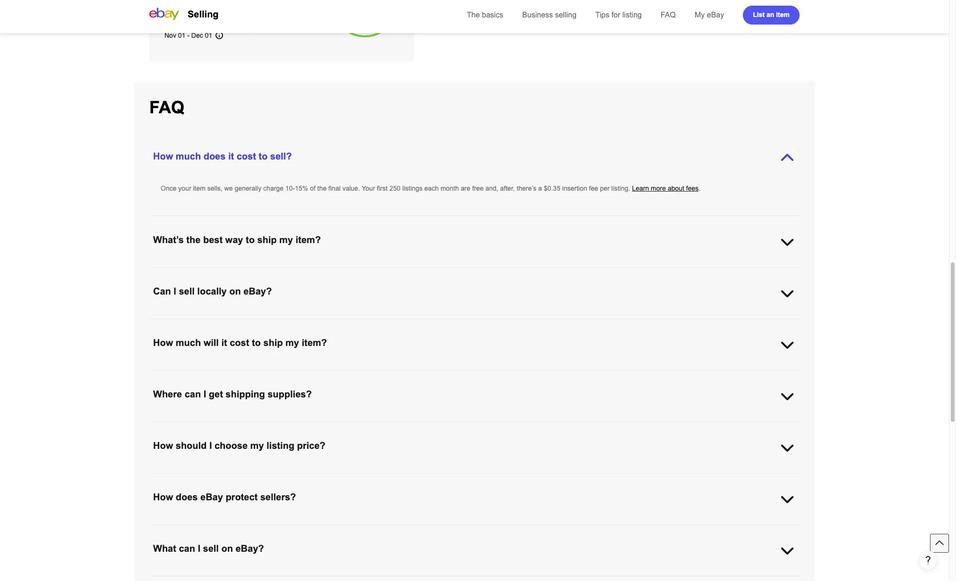 Task type: describe. For each thing, give the bounding box(es) containing it.
how much will it cost to ship my item?
[[153, 338, 327, 348]]

fixed
[[297, 0, 311, 4]]

item for your
[[193, 185, 206, 192]]

already
[[296, 423, 318, 431]]

can for any
[[174, 423, 184, 431]]

2 supplies from the left
[[558, 423, 583, 431]]

tips for listing
[[596, 11, 642, 19]]

and,
[[486, 185, 498, 192]]

to right available
[[624, 423, 629, 431]]

once
[[161, 185, 177, 192]]

protect
[[226, 493, 258, 503]]

charge
[[263, 185, 284, 192]]

0 horizontal spatial an
[[466, 423, 473, 431]]

you
[[269, 423, 280, 431]]

should
[[176, 441, 207, 451]]

buy
[[662, 423, 673, 431]]

what's
[[153, 235, 184, 245]]

may
[[282, 423, 294, 431]]

ebay right my
[[707, 11, 724, 19]]

-
[[187, 32, 190, 39]]

0 vertical spatial faq
[[661, 11, 676, 19]]

listings.
[[181, 6, 203, 14]]

carriers.
[[428, 423, 452, 431]]

supplies?
[[268, 390, 312, 400]]

the right offers
[[298, 372, 307, 379]]

touch,
[[495, 423, 513, 431]]

convenience
[[365, 372, 403, 379]]

sell?
[[270, 151, 292, 162]]

learn more about shipping link
[[428, 372, 507, 379]]

first
[[377, 185, 388, 192]]

0 vertical spatial get
[[209, 390, 223, 400]]

my ebay link
[[695, 11, 724, 19]]

listings
[[402, 185, 423, 192]]

2 vertical spatial more
[[447, 372, 462, 379]]

fee
[[589, 185, 598, 192]]

help, opens dialogs image
[[924, 556, 933, 566]]

0 vertical spatial free
[[472, 185, 484, 192]]

you.
[[414, 372, 426, 379]]

for inside pay no insertion fees for 200 auction-style or fixed price listings. learn more
[[228, 0, 236, 4]]

any
[[199, 423, 209, 431]]

tips
[[596, 11, 610, 19]]

learn inside pay no insertion fees for 200 auction-style or fixed price listings. learn more
[[165, 16, 181, 23]]

we
[[224, 185, 233, 192]]

to left sell?
[[259, 151, 268, 162]]

the right the of
[[317, 185, 327, 192]]

the
[[467, 11, 480, 19]]

can i sell locally on ebay?
[[153, 286, 272, 297]]

1 01 from the left
[[178, 32, 185, 39]]

2 horizontal spatial for
[[612, 11, 621, 19]]

generally
[[235, 185, 262, 192]]

2 vertical spatial my
[[250, 441, 264, 451]]

250
[[390, 185, 401, 192]]

option
[[247, 372, 265, 379]]

listing.
[[612, 185, 630, 192]]

1 vertical spatial item?
[[302, 338, 327, 348]]

nov 01 - dec 01
[[165, 32, 212, 39]]

0 vertical spatial does
[[204, 151, 226, 162]]

you for how
[[161, 372, 172, 379]]

on for locally
[[229, 286, 241, 297]]

to right "way"
[[246, 235, 255, 245]]

from
[[413, 423, 427, 431]]

no
[[178, 0, 185, 4]]

business
[[522, 11, 553, 19]]

10-
[[285, 185, 295, 192]]

business selling link
[[522, 11, 577, 19]]

0 horizontal spatial faq
[[149, 98, 184, 117]]

that
[[267, 372, 278, 379]]

1 horizontal spatial insertion
[[562, 185, 587, 192]]

it for will
[[221, 338, 227, 348]]

boxes
[[394, 423, 411, 431]]

style
[[274, 0, 288, 4]]

1 branded from the left
[[532, 423, 556, 431]]

the left the best
[[186, 235, 201, 245]]

on for sell
[[221, 544, 233, 555]]

2 packaging from the left
[[718, 423, 748, 431]]

price?
[[297, 441, 325, 451]]

locally
[[197, 286, 227, 297]]

can for the
[[174, 372, 184, 379]]

1 packaging from the left
[[211, 423, 241, 431]]

more inside pay no insertion fees for 200 auction-style or fixed price listings. learn more
[[183, 16, 198, 23]]

1 horizontal spatial choose
[[215, 441, 248, 451]]

auction-
[[251, 0, 274, 4]]

2 horizontal spatial learn
[[632, 185, 649, 192]]

selling
[[188, 9, 219, 19]]

there's
[[517, 185, 537, 192]]

2 branded from the left
[[692, 423, 716, 431]]

1 vertical spatial free
[[381, 423, 392, 431]]

how does ebay protect sellers?
[[153, 493, 296, 503]]

i for get
[[204, 390, 206, 400]]

0 vertical spatial item?
[[296, 235, 321, 245]]

faq link
[[661, 11, 676, 19]]

item for an
[[776, 11, 790, 18]]

value
[[335, 372, 351, 379]]

what
[[153, 544, 176, 555]]

1 vertical spatial sell
[[203, 544, 219, 555]]

you for where
[[161, 423, 172, 431]]

learn more link
[[165, 16, 198, 23]]

how much does it cost to sell?
[[153, 151, 292, 162]]

business selling
[[522, 11, 577, 19]]

use
[[186, 423, 197, 431]]

cost for does
[[237, 151, 256, 162]]

1 horizontal spatial are
[[584, 423, 594, 431]]

shipping for option
[[220, 372, 245, 379]]

final
[[328, 185, 341, 192]]

list an item link
[[743, 6, 800, 25]]

price
[[165, 6, 179, 14]]

it for does
[[228, 151, 234, 162]]

you can choose the shipping option that offers the greatest value and convenience for you. learn more about shipping .
[[161, 372, 509, 379]]

200
[[238, 0, 249, 4]]

per
[[600, 185, 610, 192]]

basics
[[482, 11, 504, 19]]

1 vertical spatial fees
[[686, 185, 699, 192]]

pay
[[165, 0, 176, 4]]

the basics link
[[467, 11, 504, 19]]

ebay? for can i sell locally on ebay?
[[244, 286, 272, 297]]

my ebay
[[695, 11, 724, 19]]

dec
[[191, 32, 203, 39]]

each
[[425, 185, 439, 192]]



Task type: vqa. For each thing, say whether or not it's contained in the screenshot.
after,
yes



Task type: locate. For each thing, give the bounding box(es) containing it.
an
[[767, 11, 775, 18], [466, 423, 473, 431]]

0 horizontal spatial are
[[461, 185, 471, 192]]

can up where
[[174, 372, 184, 379]]

what's the best way to ship my item?
[[153, 235, 321, 245]]

will
[[204, 338, 219, 348]]

how
[[153, 151, 173, 162], [153, 338, 173, 348], [153, 441, 173, 451], [153, 493, 173, 503]]

item right the list in the top of the page
[[776, 11, 790, 18]]

are right month on the top left of the page
[[461, 185, 471, 192]]

after,
[[500, 185, 515, 192]]

1 horizontal spatial free
[[472, 185, 484, 192]]

a
[[538, 185, 542, 192]]

for left 200
[[228, 0, 236, 4]]

free
[[472, 185, 484, 192], [381, 423, 392, 431]]

1 vertical spatial it
[[221, 338, 227, 348]]

1 horizontal spatial supplies
[[558, 423, 583, 431]]

can
[[153, 286, 171, 297]]

2 how from the top
[[153, 338, 173, 348]]

listing right tips
[[623, 11, 642, 19]]

1 vertical spatial ship
[[263, 338, 283, 348]]

1 horizontal spatial fees
[[686, 185, 699, 192]]

0 vertical spatial cost
[[237, 151, 256, 162]]

1 vertical spatial does
[[176, 493, 198, 503]]

2 horizontal spatial .
[[748, 423, 750, 431]]

shipping for supplies?
[[226, 390, 265, 400]]

0 horizontal spatial supplies
[[243, 423, 268, 431]]

purchase.
[[631, 423, 660, 431]]

you can use any packaging supplies you may already have at home or get free boxes from carriers. for an added touch, ebay branded supplies are available to purchase. buy ebay branded packaging .
[[161, 423, 750, 431]]

way
[[225, 235, 243, 245]]

0 horizontal spatial for
[[228, 0, 236, 4]]

0 vertical spatial item
[[776, 11, 790, 18]]

1 horizontal spatial sell
[[203, 544, 219, 555]]

0 vertical spatial much
[[176, 151, 201, 162]]

an right for
[[466, 423, 473, 431]]

get right home
[[369, 423, 379, 431]]

can for sell
[[179, 544, 195, 555]]

1 supplies from the left
[[243, 423, 268, 431]]

branded
[[532, 423, 556, 431], [692, 423, 716, 431]]

0 horizontal spatial more
[[183, 16, 198, 23]]

ship
[[257, 235, 277, 245], [263, 338, 283, 348]]

3 how from the top
[[153, 441, 173, 451]]

sellers?
[[260, 493, 296, 503]]

i up any
[[204, 390, 206, 400]]

what can i sell on ebay?
[[153, 544, 264, 555]]

available
[[596, 423, 622, 431]]

supplies
[[243, 423, 268, 431], [558, 423, 583, 431]]

1 vertical spatial my
[[286, 338, 299, 348]]

0 vertical spatial my
[[279, 235, 293, 245]]

0 horizontal spatial fees
[[214, 0, 226, 4]]

01 right dec
[[205, 32, 212, 39]]

ship up that
[[263, 338, 283, 348]]

.
[[699, 185, 701, 192], [507, 372, 509, 379], [748, 423, 750, 431]]

greatest
[[309, 372, 333, 379]]

1 vertical spatial more
[[651, 185, 666, 192]]

insertion inside pay no insertion fees for 200 auction-style or fixed price listings. learn more
[[187, 0, 212, 4]]

it right will
[[221, 338, 227, 348]]

1 horizontal spatial packaging
[[718, 423, 748, 431]]

1 horizontal spatial 01
[[205, 32, 212, 39]]

1 horizontal spatial item
[[776, 11, 790, 18]]

1 horizontal spatial more
[[447, 372, 462, 379]]

i for choose
[[209, 441, 212, 451]]

0 vertical spatial ship
[[257, 235, 277, 245]]

1 horizontal spatial an
[[767, 11, 775, 18]]

it up we
[[228, 151, 234, 162]]

0 horizontal spatial item
[[193, 185, 206, 192]]

branded right touch,
[[532, 423, 556, 431]]

you left use
[[161, 423, 172, 431]]

1 vertical spatial on
[[221, 544, 233, 555]]

0 vertical spatial for
[[228, 0, 236, 4]]

or right style
[[290, 0, 296, 4]]

4 how from the top
[[153, 493, 173, 503]]

1 horizontal spatial get
[[369, 423, 379, 431]]

cost for will
[[230, 338, 249, 348]]

home
[[343, 423, 360, 431]]

can for get
[[185, 390, 201, 400]]

0 horizontal spatial branded
[[532, 423, 556, 431]]

offers
[[280, 372, 296, 379]]

sell
[[179, 286, 195, 297], [203, 544, 219, 555]]

ship right "way"
[[257, 235, 277, 245]]

of
[[310, 185, 316, 192]]

learn right listing.
[[632, 185, 649, 192]]

1 vertical spatial you
[[161, 423, 172, 431]]

an right the list in the top of the page
[[767, 11, 775, 18]]

the basics
[[467, 11, 504, 19]]

ebay right buy
[[675, 423, 690, 431]]

learn right you.
[[428, 372, 445, 379]]

more right listing.
[[651, 185, 666, 192]]

0 vertical spatial insertion
[[187, 0, 212, 4]]

for right tips
[[612, 11, 621, 19]]

can left use
[[174, 423, 184, 431]]

1 vertical spatial or
[[362, 423, 368, 431]]

you up where
[[161, 372, 172, 379]]

your
[[362, 185, 375, 192]]

1 vertical spatial an
[[466, 423, 473, 431]]

0 horizontal spatial sell
[[179, 286, 195, 297]]

2 vertical spatial for
[[404, 372, 412, 379]]

2 you from the top
[[161, 423, 172, 431]]

can right what
[[179, 544, 195, 555]]

to up option
[[252, 338, 261, 348]]

1 vertical spatial are
[[584, 423, 594, 431]]

0 horizontal spatial choose
[[186, 372, 208, 379]]

0 vertical spatial sell
[[179, 286, 195, 297]]

1 vertical spatial get
[[369, 423, 379, 431]]

for left you.
[[404, 372, 412, 379]]

0 vertical spatial you
[[161, 372, 172, 379]]

1 how from the top
[[153, 151, 173, 162]]

choose
[[186, 372, 208, 379], [215, 441, 248, 451]]

does
[[204, 151, 226, 162], [176, 493, 198, 503]]

best
[[203, 235, 223, 245]]

0 horizontal spatial insertion
[[187, 0, 212, 4]]

0 vertical spatial or
[[290, 0, 296, 4]]

1 vertical spatial ebay?
[[236, 544, 264, 555]]

tips for listing link
[[596, 11, 642, 19]]

1 horizontal spatial faq
[[661, 11, 676, 19]]

$0.35
[[544, 185, 561, 192]]

you
[[161, 372, 172, 379], [161, 423, 172, 431]]

how for how much does it cost to sell?
[[153, 151, 173, 162]]

selling
[[555, 11, 577, 19]]

1 horizontal spatial it
[[228, 151, 234, 162]]

your
[[178, 185, 191, 192]]

insertion up listings.
[[187, 0, 212, 4]]

branded right buy
[[692, 423, 716, 431]]

0 vertical spatial .
[[699, 185, 701, 192]]

2 vertical spatial learn
[[428, 372, 445, 379]]

i right the should
[[209, 441, 212, 451]]

ebay left 'protect'
[[200, 493, 223, 503]]

0 horizontal spatial .
[[507, 372, 509, 379]]

once your item sells, we generally charge 10-15% of the final value. your first 250 listings each month are free and, after, there's a $0.35 insertion fee per listing. learn more about fees .
[[161, 185, 701, 192]]

1 horizontal spatial branded
[[692, 423, 716, 431]]

at
[[336, 423, 342, 431]]

much
[[176, 151, 201, 162], [176, 338, 201, 348]]

2 much from the top
[[176, 338, 201, 348]]

much for will
[[176, 338, 201, 348]]

how for how much will it cost to ship my item?
[[153, 338, 173, 348]]

0 horizontal spatial about
[[464, 372, 481, 379]]

0 vertical spatial about
[[668, 185, 685, 192]]

0 vertical spatial fees
[[214, 0, 226, 4]]

get up any
[[209, 390, 223, 400]]

sells,
[[207, 185, 223, 192]]

1 vertical spatial listing
[[267, 441, 294, 451]]

much for does
[[176, 151, 201, 162]]

1 horizontal spatial about
[[668, 185, 685, 192]]

0 horizontal spatial it
[[221, 338, 227, 348]]

or right home
[[362, 423, 368, 431]]

free left and,
[[472, 185, 484, 192]]

0 vertical spatial learn
[[165, 16, 181, 23]]

1 vertical spatial cost
[[230, 338, 249, 348]]

more right you.
[[447, 372, 462, 379]]

01 left -
[[178, 32, 185, 39]]

0 horizontal spatial does
[[176, 493, 198, 503]]

cost up generally
[[237, 151, 256, 162]]

item?
[[296, 235, 321, 245], [302, 338, 327, 348]]

supplies left you
[[243, 423, 268, 431]]

listing down you
[[267, 441, 294, 451]]

0 horizontal spatial learn
[[165, 16, 181, 23]]

fees inside pay no insertion fees for 200 auction-style or fixed price listings. learn more
[[214, 0, 226, 4]]

item
[[776, 11, 790, 18], [193, 185, 206, 192]]

ebay right touch,
[[515, 423, 530, 431]]

1 vertical spatial choose
[[215, 441, 248, 451]]

i right what
[[198, 544, 200, 555]]

i for sell
[[198, 544, 200, 555]]

1 horizontal spatial or
[[362, 423, 368, 431]]

how for how does ebay protect sellers?
[[153, 493, 173, 503]]

0 horizontal spatial listing
[[267, 441, 294, 451]]

0 horizontal spatial 01
[[178, 32, 185, 39]]

0 horizontal spatial get
[[209, 390, 223, 400]]

to
[[259, 151, 268, 162], [246, 235, 255, 245], [252, 338, 261, 348], [624, 423, 629, 431]]

packaging
[[211, 423, 241, 431], [718, 423, 748, 431]]

how for how should i choose my listing price?
[[153, 441, 173, 451]]

the up where can i get shipping supplies?
[[209, 372, 219, 379]]

can right where
[[185, 390, 201, 400]]

1 vertical spatial item
[[193, 185, 206, 192]]

where can i get shipping supplies?
[[153, 390, 312, 400]]

faq
[[661, 11, 676, 19], [149, 98, 184, 117]]

my
[[695, 11, 705, 19]]

1 horizontal spatial for
[[404, 372, 412, 379]]

value.
[[342, 185, 360, 192]]

insertion left the "fee"
[[562, 185, 587, 192]]

1 horizontal spatial .
[[699, 185, 701, 192]]

2 01 from the left
[[205, 32, 212, 39]]

0 horizontal spatial free
[[381, 423, 392, 431]]

1 vertical spatial insertion
[[562, 185, 587, 192]]

much left will
[[176, 338, 201, 348]]

and
[[352, 372, 363, 379]]

sell right can
[[179, 286, 195, 297]]

1 horizontal spatial listing
[[623, 11, 642, 19]]

my
[[279, 235, 293, 245], [286, 338, 299, 348], [250, 441, 264, 451]]

0 vertical spatial it
[[228, 151, 234, 162]]

1 vertical spatial faq
[[149, 98, 184, 117]]

0 vertical spatial on
[[229, 286, 241, 297]]

month
[[441, 185, 459, 192]]

where
[[153, 390, 182, 400]]

1 horizontal spatial learn
[[428, 372, 445, 379]]

added
[[475, 423, 493, 431]]

sell right what
[[203, 544, 219, 555]]

free left boxes
[[381, 423, 392, 431]]

item right your
[[193, 185, 206, 192]]

1 much from the top
[[176, 151, 201, 162]]

more down listings.
[[183, 16, 198, 23]]

1 you from the top
[[161, 372, 172, 379]]

shipping
[[220, 372, 245, 379], [482, 372, 507, 379], [226, 390, 265, 400]]

item inside list an item link
[[776, 11, 790, 18]]

cost right will
[[230, 338, 249, 348]]

1 vertical spatial learn
[[632, 185, 649, 192]]

0 vertical spatial ebay?
[[244, 286, 272, 297]]

supplies left available
[[558, 423, 583, 431]]

0 vertical spatial are
[[461, 185, 471, 192]]

how should i choose my listing price?
[[153, 441, 325, 451]]

about
[[668, 185, 685, 192], [464, 372, 481, 379]]

15%
[[295, 185, 308, 192]]

learn more about fees link
[[632, 185, 699, 192]]

i
[[174, 286, 176, 297], [204, 390, 206, 400], [209, 441, 212, 451], [198, 544, 200, 555]]

2 vertical spatial .
[[748, 423, 750, 431]]

fees
[[214, 0, 226, 4], [686, 185, 699, 192]]

0 vertical spatial choose
[[186, 372, 208, 379]]

0 horizontal spatial packaging
[[211, 423, 241, 431]]

choose right the should
[[215, 441, 248, 451]]

learn down "price"
[[165, 16, 181, 23]]

list
[[753, 11, 765, 18]]

nov
[[165, 32, 176, 39]]

can
[[174, 372, 184, 379], [185, 390, 201, 400], [174, 423, 184, 431], [179, 544, 195, 555]]

2 horizontal spatial more
[[651, 185, 666, 192]]

pay no insertion fees for 200 auction-style or fixed price listings. learn more
[[165, 0, 311, 23]]

are left available
[[584, 423, 594, 431]]

choose down will
[[186, 372, 208, 379]]

0 vertical spatial an
[[767, 11, 775, 18]]

for
[[228, 0, 236, 4], [612, 11, 621, 19], [404, 372, 412, 379]]

much up your
[[176, 151, 201, 162]]

or inside pay no insertion fees for 200 auction-style or fixed price listings. learn more
[[290, 0, 296, 4]]

1 vertical spatial .
[[507, 372, 509, 379]]

1 vertical spatial about
[[464, 372, 481, 379]]

list an item
[[753, 11, 790, 18]]

i right can
[[174, 286, 176, 297]]

1 horizontal spatial does
[[204, 151, 226, 162]]

ebay? for what can i sell on ebay?
[[236, 544, 264, 555]]

have
[[320, 423, 334, 431]]



